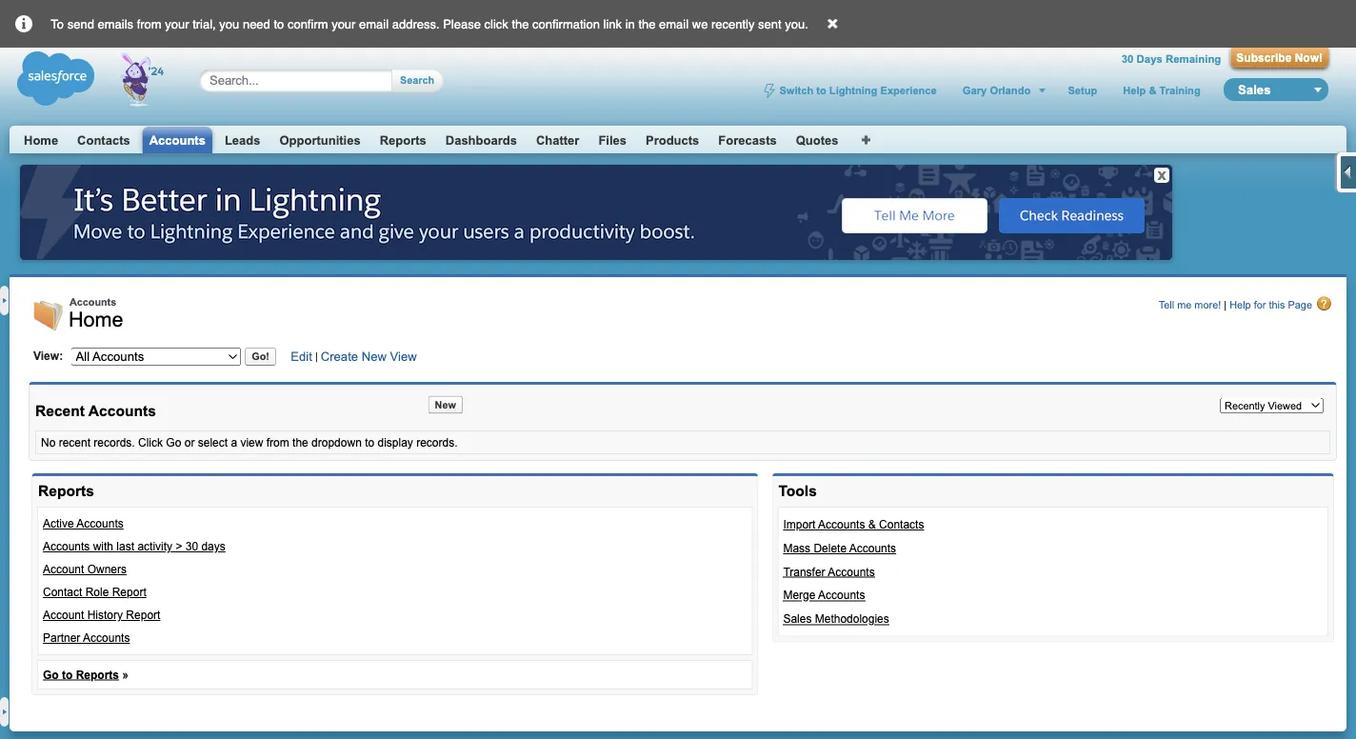 Task type: vqa. For each thing, say whether or not it's contained in the screenshot.
app
no



Task type: describe. For each thing, give the bounding box(es) containing it.
edit link
[[291, 349, 312, 364]]

products
[[646, 133, 700, 147]]

confirm
[[288, 17, 328, 31]]

transfer accounts link
[[784, 566, 875, 579]]

select
[[198, 436, 228, 449]]

switch
[[780, 84, 814, 96]]

to
[[51, 17, 64, 31]]

methodologies
[[815, 613, 890, 626]]

recent
[[59, 436, 91, 449]]

create
[[321, 349, 358, 364]]

setup link
[[1067, 84, 1100, 96]]

merge accounts link
[[784, 589, 866, 602]]

30 days remaining
[[1122, 53, 1222, 65]]

tell me more! |
[[1159, 299, 1230, 311]]

Search... text field
[[210, 73, 374, 88]]

contact role report
[[43, 586, 146, 599]]

chatter link
[[536, 133, 580, 147]]

partner accounts link
[[43, 632, 130, 645]]

this
[[1270, 299, 1286, 311]]

account for account history report
[[43, 609, 84, 622]]

active accounts link
[[43, 517, 124, 530]]

1 vertical spatial reports
[[38, 483, 94, 500]]

we
[[693, 17, 708, 31]]

accounts link
[[149, 133, 206, 148]]

for
[[1255, 299, 1267, 311]]

account owners
[[43, 563, 127, 576]]

0 vertical spatial reports
[[380, 133, 427, 147]]

active
[[43, 517, 74, 530]]

| inside edit | create new view
[[315, 350, 318, 362]]

active accounts
[[43, 517, 124, 530]]

to right 'need'
[[274, 17, 284, 31]]

edit
[[291, 349, 312, 364]]

more!
[[1195, 299, 1222, 311]]

0 vertical spatial 30
[[1122, 53, 1134, 65]]

x
[[1158, 168, 1167, 182]]

accounts down import accounts & contacts 'link'
[[850, 542, 897, 555]]

send
[[67, 17, 94, 31]]

dashboards link
[[446, 133, 517, 147]]

opportunities
[[280, 133, 361, 147]]

to send emails from your trial, you need to confirm your email address. please click the confirmation link in the email we recently sent you.
[[51, 17, 809, 31]]

account for account owners
[[43, 563, 84, 576]]

contacts link
[[77, 133, 130, 147]]

accounts up with
[[77, 517, 124, 530]]

in
[[626, 17, 635, 31]]

help & training
[[1124, 84, 1201, 96]]

opportunities link
[[280, 133, 361, 147]]

accounts down active
[[43, 540, 90, 553]]

edit | create new view
[[291, 349, 417, 364]]

1 records. from the left
[[94, 436, 135, 449]]

owners
[[87, 563, 127, 576]]

need
[[243, 17, 270, 31]]

lightning
[[830, 84, 878, 96]]

home link
[[24, 133, 58, 147]]

report for account history report
[[126, 609, 160, 622]]

merge accounts
[[784, 589, 866, 602]]

expand quick access menu image
[[1342, 163, 1357, 182]]

go to reports »
[[43, 668, 129, 681]]

mass delete accounts
[[784, 542, 897, 555]]

click
[[485, 17, 509, 31]]

role
[[85, 586, 109, 599]]

mass delete accounts link
[[784, 542, 897, 555]]

0 vertical spatial from
[[137, 17, 162, 31]]

confirmation
[[533, 17, 600, 31]]

experience
[[881, 84, 937, 96]]

all tabs image
[[862, 133, 873, 144]]

recent accounts
[[35, 403, 156, 420]]

training
[[1160, 84, 1201, 96]]

chatter
[[536, 133, 580, 147]]

2 horizontal spatial the
[[639, 17, 656, 31]]

accounts with last activity > 30 days link
[[43, 540, 226, 553]]

help for this page link
[[1230, 296, 1333, 312]]

help for help & training
[[1124, 84, 1147, 96]]

switch to lightning experience
[[780, 84, 937, 96]]

gary
[[963, 84, 987, 96]]

to right switch
[[817, 84, 827, 96]]

dropdown
[[312, 436, 362, 449]]

account history report
[[43, 609, 160, 622]]

to left display
[[365, 436, 375, 449]]

tools
[[779, 483, 817, 500]]

help for help for this page
[[1230, 299, 1252, 311]]

close image
[[812, 2, 855, 31]]

activity
[[138, 540, 173, 553]]

leads link
[[225, 133, 261, 147]]

help for this page
[[1230, 299, 1313, 311]]

emails
[[98, 17, 133, 31]]

no recent records. click go or select a view from the dropdown to display records.
[[41, 436, 458, 449]]

last
[[117, 540, 134, 553]]

1 vertical spatial &
[[869, 518, 876, 531]]

2 records. from the left
[[417, 436, 458, 449]]

files
[[599, 133, 627, 147]]

reports link
[[380, 133, 427, 147]]



Task type: locate. For each thing, give the bounding box(es) containing it.
display
[[378, 436, 413, 449]]

reports left 'dashboards' link on the top of page
[[380, 133, 427, 147]]

accounts
[[149, 133, 206, 147], [70, 296, 116, 308], [88, 403, 156, 420], [77, 517, 124, 530], [819, 518, 866, 531], [43, 540, 90, 553], [850, 542, 897, 555], [828, 566, 875, 579], [819, 589, 866, 602], [83, 632, 130, 645]]

from right view at the left bottom
[[267, 436, 289, 449]]

0 horizontal spatial |
[[315, 350, 318, 362]]

1 email from the left
[[359, 17, 389, 31]]

»
[[122, 668, 129, 681]]

None button
[[1231, 48, 1329, 68], [393, 69, 435, 92], [245, 348, 276, 366], [428, 396, 463, 414], [1231, 48, 1329, 68], [393, 69, 435, 92], [245, 348, 276, 366], [428, 396, 463, 414]]

please
[[443, 17, 481, 31]]

recently
[[712, 17, 755, 31]]

account owners link
[[43, 563, 127, 576]]

the right in on the top of page
[[639, 17, 656, 31]]

& left the training
[[1150, 84, 1157, 96]]

me
[[1178, 299, 1192, 311]]

0 horizontal spatial contacts
[[77, 133, 130, 147]]

from
[[137, 17, 162, 31], [267, 436, 289, 449]]

contact role report link
[[43, 586, 146, 599]]

sales methodologies
[[784, 613, 890, 626]]

trial,
[[193, 17, 216, 31]]

1 horizontal spatial home
[[69, 308, 124, 331]]

setup
[[1069, 84, 1098, 96]]

x link
[[1155, 168, 1170, 183]]

your left trial,
[[165, 17, 189, 31]]

report
[[112, 586, 146, 599], [126, 609, 160, 622]]

sent
[[759, 17, 782, 31]]

reports up active
[[38, 483, 94, 500]]

delete
[[814, 542, 847, 555]]

1 vertical spatial home
[[69, 308, 124, 331]]

accounts up click
[[88, 403, 156, 420]]

tell
[[1159, 299, 1175, 311]]

days
[[201, 540, 226, 553]]

view
[[390, 349, 417, 364]]

home right "account" icon
[[69, 308, 124, 331]]

help left "for"
[[1230, 299, 1252, 311]]

0 horizontal spatial the
[[293, 436, 309, 449]]

0 horizontal spatial from
[[137, 17, 162, 31]]

address.
[[392, 17, 440, 31]]

30 right >
[[186, 540, 198, 553]]

& up mass delete accounts
[[869, 518, 876, 531]]

to down the partner
[[62, 668, 73, 681]]

view
[[241, 436, 263, 449]]

email left we
[[659, 17, 689, 31]]

account
[[43, 563, 84, 576], [43, 609, 84, 622]]

forecasts
[[719, 133, 777, 147]]

the left dropdown
[[293, 436, 309, 449]]

create new view link
[[321, 349, 417, 364]]

dashboards
[[446, 133, 517, 147]]

forecasts link
[[719, 133, 777, 147]]

or
[[185, 436, 195, 449]]

your right the confirm
[[332, 17, 356, 31]]

from right the emails
[[137, 17, 162, 31]]

accounts up sales methodologies
[[819, 589, 866, 602]]

tell me more! link
[[1159, 299, 1222, 311]]

2 email from the left
[[659, 17, 689, 31]]

0 vertical spatial home
[[24, 133, 58, 147]]

1 horizontal spatial sales
[[1239, 82, 1272, 97]]

email
[[359, 17, 389, 31], [659, 17, 689, 31]]

accounts with last activity > 30 days
[[43, 540, 226, 553]]

gary orlando
[[963, 84, 1031, 96]]

import accounts & contacts
[[784, 518, 925, 531]]

account down contact on the left bottom of the page
[[43, 609, 84, 622]]

0 horizontal spatial your
[[165, 17, 189, 31]]

1 vertical spatial help
[[1230, 299, 1252, 311]]

1 horizontal spatial help
[[1230, 299, 1252, 311]]

>
[[176, 540, 182, 553]]

1 horizontal spatial email
[[659, 17, 689, 31]]

sales right the training
[[1239, 82, 1272, 97]]

help down days
[[1124, 84, 1147, 96]]

1 horizontal spatial go
[[166, 436, 181, 449]]

0 vertical spatial report
[[112, 586, 146, 599]]

a
[[231, 436, 237, 449]]

import accounts & contacts link
[[784, 518, 925, 531]]

account history report link
[[43, 609, 160, 622]]

0 vertical spatial sales
[[1239, 82, 1272, 97]]

sales
[[1239, 82, 1272, 97], [784, 613, 812, 626]]

reports left »
[[76, 668, 119, 681]]

sales for sales
[[1239, 82, 1272, 97]]

mass
[[784, 542, 811, 555]]

0 horizontal spatial &
[[869, 518, 876, 531]]

account image
[[33, 301, 64, 332]]

| right 'more!'
[[1225, 299, 1228, 311]]

quotes
[[796, 133, 839, 147]]

switch to lightning experience link
[[762, 83, 939, 99]]

sales down merge
[[784, 613, 812, 626]]

contact
[[43, 586, 82, 599]]

0 vertical spatial &
[[1150, 84, 1157, 96]]

0 vertical spatial account
[[43, 563, 84, 576]]

go down the partner
[[43, 668, 59, 681]]

history
[[87, 609, 123, 622]]

new
[[362, 349, 387, 364]]

partner
[[43, 632, 80, 645]]

1 horizontal spatial your
[[332, 17, 356, 31]]

records.
[[94, 436, 135, 449], [417, 436, 458, 449]]

1 vertical spatial contacts
[[880, 518, 925, 531]]

recent
[[35, 403, 85, 420]]

the
[[512, 17, 529, 31], [639, 17, 656, 31], [293, 436, 309, 449]]

1 vertical spatial 30
[[186, 540, 198, 553]]

home left 'contacts' link in the top of the page
[[24, 133, 58, 147]]

1 vertical spatial report
[[126, 609, 160, 622]]

2 your from the left
[[332, 17, 356, 31]]

you.
[[785, 17, 809, 31]]

0 horizontal spatial records.
[[94, 436, 135, 449]]

sales for sales methodologies
[[784, 613, 812, 626]]

report right history
[[126, 609, 160, 622]]

1 horizontal spatial &
[[1150, 84, 1157, 96]]

accounts inside accounts home
[[70, 296, 116, 308]]

0 horizontal spatial help
[[1124, 84, 1147, 96]]

0 horizontal spatial email
[[359, 17, 389, 31]]

1 vertical spatial account
[[43, 609, 84, 622]]

import
[[784, 518, 816, 531]]

records. left click
[[94, 436, 135, 449]]

email left address.
[[359, 17, 389, 31]]

0 horizontal spatial go
[[43, 668, 59, 681]]

account up contact on the left bottom of the page
[[43, 563, 84, 576]]

click
[[138, 436, 163, 449]]

1 account from the top
[[43, 563, 84, 576]]

2 account from the top
[[43, 609, 84, 622]]

report for contact role report
[[112, 586, 146, 599]]

1 horizontal spatial 30
[[1122, 53, 1134, 65]]

go
[[166, 436, 181, 449], [43, 668, 59, 681]]

accounts up mass delete accounts
[[819, 518, 866, 531]]

accounts down the mass delete accounts link
[[828, 566, 875, 579]]

0 horizontal spatial 30
[[186, 540, 198, 553]]

30 left days
[[1122, 53, 1134, 65]]

the right click
[[512, 17, 529, 31]]

leads
[[225, 133, 261, 147]]

1 vertical spatial |
[[315, 350, 318, 362]]

contacts up mass delete accounts
[[880, 518, 925, 531]]

sales methodologies link
[[784, 613, 890, 626]]

orlando
[[990, 84, 1031, 96]]

1 horizontal spatial contacts
[[880, 518, 925, 531]]

help inside 'link'
[[1230, 299, 1252, 311]]

30
[[1122, 53, 1134, 65], [186, 540, 198, 553]]

go to reports link
[[43, 668, 119, 681]]

accounts right "account" icon
[[70, 296, 116, 308]]

help & training link
[[1122, 84, 1203, 96]]

| right edit link
[[315, 350, 318, 362]]

1 vertical spatial sales
[[784, 613, 812, 626]]

info image
[[0, 0, 48, 33]]

1 horizontal spatial from
[[267, 436, 289, 449]]

contacts down salesforce.com image
[[77, 133, 130, 147]]

files link
[[599, 133, 627, 147]]

salesforce.com image
[[12, 48, 179, 110]]

report down owners
[[112, 586, 146, 599]]

1 horizontal spatial |
[[1225, 299, 1228, 311]]

0 vertical spatial |
[[1225, 299, 1228, 311]]

view:
[[33, 349, 63, 362]]

0 horizontal spatial home
[[24, 133, 58, 147]]

1 vertical spatial go
[[43, 668, 59, 681]]

0 vertical spatial help
[[1124, 84, 1147, 96]]

with
[[93, 540, 113, 553]]

partner accounts
[[43, 632, 130, 645]]

accounts left leads link
[[149, 133, 206, 147]]

transfer accounts
[[784, 566, 875, 579]]

0 vertical spatial go
[[166, 436, 181, 449]]

2 vertical spatial reports
[[76, 668, 119, 681]]

go left or on the bottom left of the page
[[166, 436, 181, 449]]

you
[[219, 17, 239, 31]]

your
[[165, 17, 189, 31], [332, 17, 356, 31]]

products link
[[646, 133, 700, 147]]

accounts down history
[[83, 632, 130, 645]]

0 vertical spatial contacts
[[77, 133, 130, 147]]

0 horizontal spatial sales
[[784, 613, 812, 626]]

records. right display
[[417, 436, 458, 449]]

1 horizontal spatial records.
[[417, 436, 458, 449]]

1 horizontal spatial the
[[512, 17, 529, 31]]

1 vertical spatial from
[[267, 436, 289, 449]]

1 your from the left
[[165, 17, 189, 31]]



